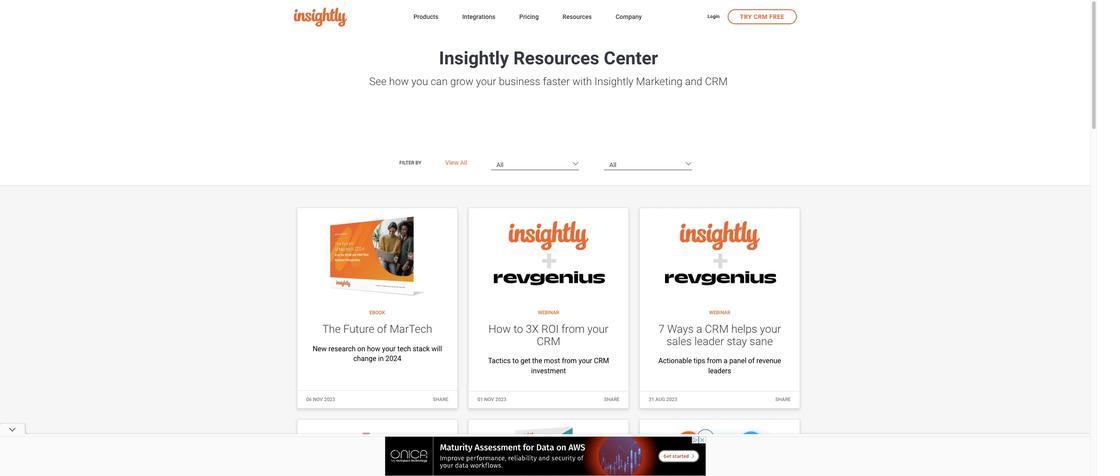 Task type: vqa. For each thing, say whether or not it's contained in the screenshot.
bottommost to
yes



Task type: describe. For each thing, give the bounding box(es) containing it.
future
[[344, 323, 375, 336]]

try
[[740, 13, 752, 20]]

to for tactics
[[513, 357, 519, 366]]

31
[[649, 398, 655, 403]]

login link
[[708, 13, 720, 21]]

aug
[[656, 398, 666, 403]]

of inside actionable tips from a panel of revenue leaders
[[749, 357, 755, 366]]

grow
[[450, 76, 474, 88]]

sales
[[667, 336, 692, 348]]

webinar for crm
[[710, 310, 731, 316]]

1 vertical spatial resources
[[514, 48, 600, 69]]

your inside the new research on how your tech stack will change in 2024
[[382, 345, 396, 354]]

01 nov 2023
[[478, 398, 507, 403]]

your for grow
[[476, 76, 497, 88]]

you
[[412, 76, 428, 88]]

change
[[354, 355, 377, 364]]

share for 7 ways a crm helps your sales leader stay sane
[[776, 398, 791, 403]]

the
[[533, 357, 543, 366]]

share for how to 3x roi from your crm
[[605, 398, 620, 403]]

from inside actionable tips from a panel of revenue leaders
[[707, 357, 722, 366]]

view
[[446, 159, 459, 167]]

helps
[[732, 323, 758, 336]]

from inside how to 3x roi from your crm
[[562, 323, 585, 336]]

sane
[[750, 336, 773, 348]]

free
[[770, 13, 785, 20]]

pricing
[[520, 13, 539, 20]]

0 vertical spatial of
[[377, 323, 387, 336]]

insightly logo link
[[294, 7, 400, 27]]

resources link
[[563, 11, 592, 23]]

company link
[[616, 11, 642, 23]]

try crm free button
[[728, 9, 797, 24]]

a inside actionable tips from a panel of revenue leaders
[[724, 357, 728, 366]]

nov for how to 3x roi from your crm
[[485, 398, 494, 403]]

crm inside button
[[754, 13, 768, 20]]

roi
[[542, 323, 559, 336]]

2023 for 7 ways a crm helps your sales leader stay sane
[[667, 398, 678, 403]]

with
[[573, 76, 592, 88]]

new research on how your tech stack will change in 2024
[[313, 345, 442, 364]]

insightly resources center
[[439, 48, 659, 69]]

a inside "7 ways a crm helps your sales leader stay sane"
[[697, 323, 703, 336]]

to for how
[[514, 323, 523, 336]]

the
[[323, 323, 341, 336]]

2023 for how to 3x roi from your crm
[[496, 398, 507, 403]]

webinar for roi
[[538, 310, 559, 316]]

crm inside "7 ways a crm helps your sales leader stay sane"
[[705, 323, 729, 336]]

stack
[[413, 345, 430, 354]]

31 aug 2023
[[649, 398, 678, 403]]

research
[[329, 345, 356, 354]]

login
[[708, 14, 720, 19]]

how
[[489, 323, 511, 336]]

new
[[313, 345, 327, 354]]

products
[[414, 13, 439, 20]]

3x
[[526, 323, 539, 336]]

see
[[370, 76, 387, 88]]

1 vertical spatial insightly
[[595, 76, 634, 88]]

0 horizontal spatial insightly
[[439, 48, 509, 69]]

crm inside how to 3x roi from your crm
[[537, 336, 561, 348]]

06 nov 2023
[[306, 397, 335, 403]]

marketing
[[636, 76, 683, 88]]

ways
[[668, 323, 694, 336]]

01
[[478, 398, 483, 403]]

tips
[[694, 357, 706, 366]]

and
[[685, 76, 703, 88]]

filter
[[400, 160, 415, 166]]

stay
[[727, 336, 747, 348]]

investment
[[531, 367, 566, 376]]

0 vertical spatial resources
[[563, 13, 592, 20]]



Task type: locate. For each thing, give the bounding box(es) containing it.
try crm free link
[[728, 9, 797, 24]]

how
[[389, 76, 409, 88], [367, 345, 381, 354]]

share left 31
[[605, 398, 620, 403]]

0 horizontal spatial how
[[367, 345, 381, 354]]

panel
[[730, 357, 747, 366]]

faster
[[543, 76, 570, 88]]

1 webinar from the left
[[538, 310, 559, 316]]

of right panel
[[749, 357, 755, 366]]

1 horizontal spatial of
[[749, 357, 755, 366]]

integrations link
[[462, 11, 496, 23]]

leaders
[[709, 367, 732, 376]]

2023
[[324, 397, 335, 403], [496, 398, 507, 403], [667, 398, 678, 403]]

get
[[521, 357, 531, 366]]

1 horizontal spatial share
[[605, 398, 620, 403]]

can
[[431, 76, 448, 88]]

your for helps
[[760, 323, 782, 336]]

share down revenue
[[776, 398, 791, 403]]

2 horizontal spatial 2023
[[667, 398, 678, 403]]

most
[[544, 357, 560, 366]]

webinar up 'roi'
[[538, 310, 559, 316]]

filter by
[[400, 160, 422, 166]]

0 vertical spatial how
[[389, 76, 409, 88]]

to left get at the left
[[513, 357, 519, 366]]

0 horizontal spatial 2023
[[324, 397, 335, 403]]

from up "leaders"
[[707, 357, 722, 366]]

of down the ebook
[[377, 323, 387, 336]]

0 vertical spatial to
[[514, 323, 523, 336]]

your inside "7 ways a crm helps your sales leader stay sane"
[[760, 323, 782, 336]]

of
[[377, 323, 387, 336], [749, 357, 755, 366]]

by
[[416, 160, 422, 166]]

actionable
[[659, 357, 692, 366]]

0 horizontal spatial a
[[697, 323, 703, 336]]

insightly
[[439, 48, 509, 69], [595, 76, 634, 88]]

0 horizontal spatial nov
[[313, 397, 323, 403]]

how inside the new research on how your tech stack will change in 2024
[[367, 345, 381, 354]]

2024
[[386, 355, 402, 364]]

tech
[[398, 345, 411, 354]]

1 vertical spatial to
[[513, 357, 519, 366]]

2 webinar from the left
[[710, 310, 731, 316]]

products link
[[414, 11, 439, 23]]

in
[[378, 355, 384, 364]]

to inside how to 3x roi from your crm
[[514, 323, 523, 336]]

1 vertical spatial of
[[749, 357, 755, 366]]

ebook
[[370, 310, 385, 316]]

crm
[[754, 13, 768, 20], [705, 76, 728, 88], [705, 323, 729, 336], [537, 336, 561, 348], [594, 357, 609, 366]]

how to 3x roi from your crm
[[489, 323, 609, 348]]

to inside tactics to get the most from your crm investment
[[513, 357, 519, 366]]

1 horizontal spatial a
[[724, 357, 728, 366]]

on
[[358, 345, 366, 354]]

from right 'most'
[[562, 357, 577, 366]]

view all
[[446, 159, 467, 167]]

insightly down center
[[595, 76, 634, 88]]

actionable tips from a panel of revenue leaders
[[659, 357, 782, 376]]

from right 'roi'
[[562, 323, 585, 336]]

resources
[[563, 13, 592, 20], [514, 48, 600, 69]]

0 horizontal spatial of
[[377, 323, 387, 336]]

crm inside tactics to get the most from your crm investment
[[594, 357, 609, 366]]

nov right the 06
[[313, 397, 323, 403]]

integrations
[[462, 13, 496, 20]]

your inside how to 3x roi from your crm
[[588, 323, 609, 336]]

your for from
[[588, 323, 609, 336]]

pricing link
[[520, 11, 539, 23]]

leader
[[695, 336, 725, 348]]

from inside tactics to get the most from your crm investment
[[562, 357, 577, 366]]

how up in
[[367, 345, 381, 354]]

2023 for the future of martech
[[324, 397, 335, 403]]

company
[[616, 13, 642, 20]]

1 horizontal spatial webinar
[[710, 310, 731, 316]]

center
[[604, 48, 659, 69]]

insightly logo image
[[294, 7, 347, 27]]

06
[[306, 397, 312, 403]]

to
[[514, 323, 523, 336], [513, 357, 519, 366]]

nov
[[313, 397, 323, 403], [485, 398, 494, 403]]

your inside tactics to get the most from your crm investment
[[579, 357, 593, 366]]

insightly up grow at the top left of page
[[439, 48, 509, 69]]

a up "leaders"
[[724, 357, 728, 366]]

share for the future of martech
[[433, 397, 449, 403]]

7
[[659, 323, 665, 336]]

all
[[460, 159, 467, 167]]

from
[[562, 323, 585, 336], [562, 357, 577, 366], [707, 357, 722, 366]]

nov right 01
[[485, 398, 494, 403]]

2023 right the 06
[[324, 397, 335, 403]]

0 horizontal spatial share
[[433, 397, 449, 403]]

revenue
[[757, 357, 782, 366]]

to left 3x
[[514, 323, 523, 336]]

7 ways a crm helps your sales leader stay sane
[[659, 323, 782, 348]]

0 vertical spatial a
[[697, 323, 703, 336]]

will
[[432, 345, 442, 354]]

your
[[476, 76, 497, 88], [588, 323, 609, 336], [760, 323, 782, 336], [382, 345, 396, 354], [579, 357, 593, 366]]

share
[[433, 397, 449, 403], [605, 398, 620, 403], [776, 398, 791, 403]]

a right "ways"
[[697, 323, 703, 336]]

0 horizontal spatial webinar
[[538, 310, 559, 316]]

a
[[697, 323, 703, 336], [724, 357, 728, 366]]

how left you
[[389, 76, 409, 88]]

1 vertical spatial how
[[367, 345, 381, 354]]

share left 01
[[433, 397, 449, 403]]

1 horizontal spatial how
[[389, 76, 409, 88]]

see how you can grow your business faster with insightly marketing and crm
[[370, 76, 728, 88]]

webinar up "7 ways a crm helps your sales leader stay sane"
[[710, 310, 731, 316]]

1 horizontal spatial 2023
[[496, 398, 507, 403]]

martech
[[390, 323, 433, 336]]

1 vertical spatial a
[[724, 357, 728, 366]]

1 horizontal spatial nov
[[485, 398, 494, 403]]

nov for the future of martech
[[313, 397, 323, 403]]

2 horizontal spatial share
[[776, 398, 791, 403]]

the future of martech
[[323, 323, 433, 336]]

tactics to get the most from your crm investment
[[488, 357, 609, 376]]

2023 right 01
[[496, 398, 507, 403]]

tactics
[[488, 357, 511, 366]]

2023 right the aug
[[667, 398, 678, 403]]

business
[[499, 76, 541, 88]]

0 vertical spatial insightly
[[439, 48, 509, 69]]

1 horizontal spatial insightly
[[595, 76, 634, 88]]

webinar
[[538, 310, 559, 316], [710, 310, 731, 316]]

try crm free
[[740, 13, 785, 20]]



